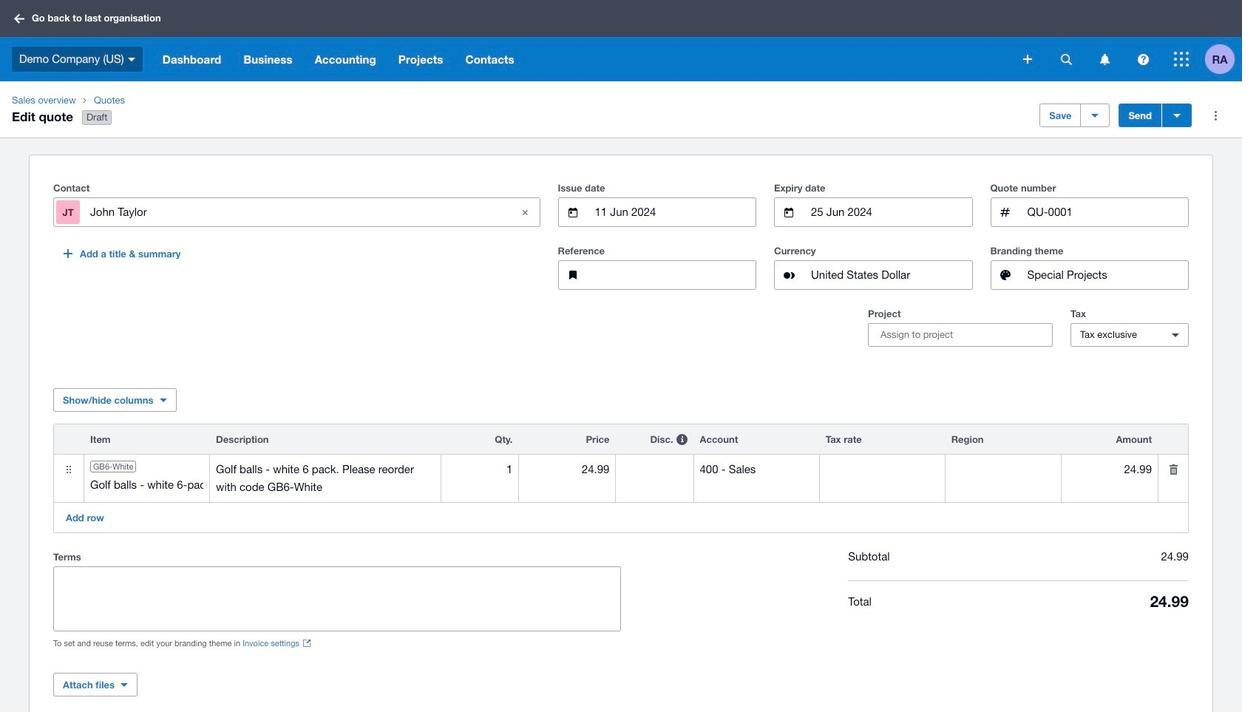 Task type: vqa. For each thing, say whether or not it's contained in the screenshot.
Field
yes



Task type: describe. For each thing, give the bounding box(es) containing it.
Assign to project field
[[869, 323, 1053, 348]]

1 horizontal spatial svg image
[[1100, 54, 1110, 65]]

drag handle image
[[54, 455, 84, 485]]

0 horizontal spatial svg image
[[1061, 54, 1072, 65]]



Task type: locate. For each thing, give the bounding box(es) containing it.
line items element
[[53, 424, 1189, 533]]

2 horizontal spatial svg image
[[1175, 52, 1189, 67]]

svg image
[[14, 14, 24, 23], [1138, 54, 1149, 65], [1024, 55, 1033, 64], [128, 58, 135, 61]]

svg image
[[1175, 52, 1189, 67], [1061, 54, 1072, 65], [1100, 54, 1110, 65]]

None field
[[89, 198, 505, 226], [594, 198, 756, 226], [810, 198, 972, 226], [810, 261, 972, 289], [1026, 261, 1189, 289], [442, 455, 519, 485], [520, 455, 616, 485], [617, 455, 694, 485], [694, 455, 819, 485], [1062, 455, 1158, 485], [84, 479, 209, 496], [89, 198, 505, 226], [594, 198, 756, 226], [810, 198, 972, 226], [810, 261, 972, 289], [1026, 261, 1189, 289], [442, 455, 519, 485], [520, 455, 616, 485], [617, 455, 694, 485], [694, 455, 819, 485], [1062, 455, 1158, 485], [84, 479, 209, 496]]

overflow menu image
[[1201, 101, 1231, 130]]

banner
[[0, 0, 1243, 81]]

None text field
[[1026, 198, 1189, 226], [594, 261, 756, 289], [210, 455, 441, 502], [54, 567, 621, 631], [1026, 198, 1189, 226], [594, 261, 756, 289], [210, 455, 441, 502], [54, 567, 621, 631]]



